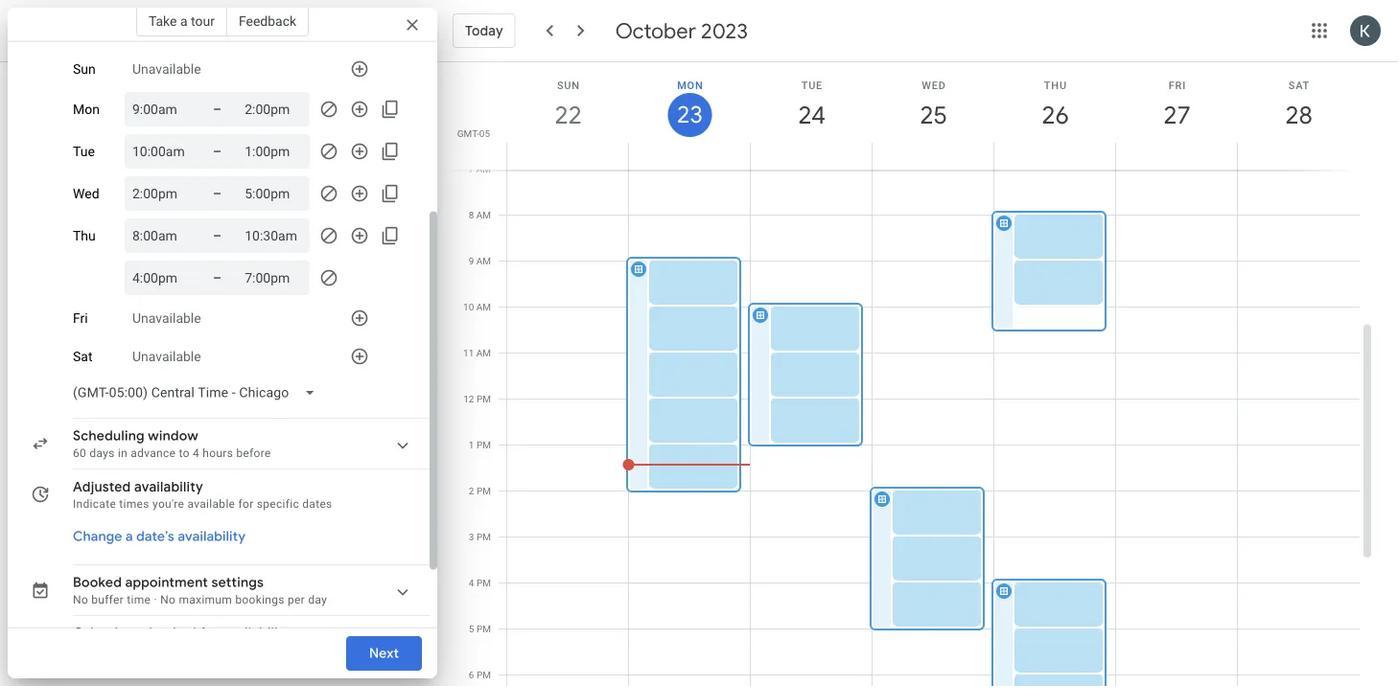 Task type: describe. For each thing, give the bounding box(es) containing it.
booked appointment settings no buffer time · no maximum bookings per day
[[73, 574, 327, 607]]

05
[[479, 128, 490, 139]]

buffer
[[91, 594, 124, 607]]

per
[[288, 594, 305, 607]]

End time on Tuesdays text field
[[245, 140, 302, 163]]

25 column header
[[872, 62, 994, 170]]

to
[[179, 447, 190, 460]]

Start time on Tuesdays text field
[[132, 140, 190, 163]]

for inside dropdown button
[[200, 625, 219, 642]]

take
[[149, 13, 177, 29]]

4 pm
[[469, 578, 491, 589]]

23
[[676, 100, 702, 130]]

sat for sat
[[73, 349, 93, 365]]

take a tour
[[149, 13, 215, 29]]

wed 25
[[919, 79, 946, 131]]

feedback button
[[227, 6, 309, 36]]

day
[[308, 594, 327, 607]]

sun for sun 22
[[557, 79, 580, 91]]

monday, october 23, today element
[[668, 93, 712, 137]]

End time on Mondays text field
[[245, 98, 302, 121]]

fri for fri
[[73, 310, 88, 326]]

tue for tue 24
[[801, 79, 823, 91]]

– for wed
[[213, 186, 222, 201]]

today
[[465, 22, 503, 39]]

End time on Thursdays text field
[[245, 224, 302, 247]]

availability for for
[[222, 625, 291, 642]]

a for take
[[180, 13, 188, 29]]

mon for mon 23
[[677, 79, 703, 91]]

5
[[469, 624, 474, 635]]

next button
[[346, 631, 422, 677]]

Start time on Thursdays text field
[[132, 267, 190, 290]]

you're
[[152, 498, 184, 511]]

dates
[[302, 498, 332, 511]]

3
[[469, 532, 474, 543]]

calendars checked for availability
[[73, 625, 291, 642]]

12 pm
[[463, 394, 491, 405]]

bookings
[[235, 594, 285, 607]]

mon 23
[[676, 79, 703, 130]]

5 – from the top
[[213, 270, 222, 286]]

adjusted availability indicate times you're available for specific dates
[[73, 478, 332, 511]]

26
[[1040, 99, 1068, 131]]

october 2023
[[615, 17, 748, 44]]

thursday, october 26 element
[[1033, 93, 1077, 137]]

next
[[369, 645, 399, 663]]

End time on Thursdays text field
[[245, 267, 302, 290]]

8
[[469, 210, 474, 221]]

scheduling window 60 days in advance to 4 hours before
[[73, 428, 271, 460]]

adjusted
[[73, 478, 131, 496]]

hours
[[203, 447, 233, 460]]

4 inside scheduling window 60 days in advance to 4 hours before
[[193, 447, 199, 460]]

availability inside the adjusted availability indicate times you're available for specific dates
[[134, 478, 203, 496]]

appointment
[[125, 574, 208, 592]]

10
[[463, 302, 474, 313]]

mon for mon
[[73, 101, 100, 117]]

maximum
[[179, 594, 232, 607]]

2 pm
[[469, 486, 491, 497]]

1 horizontal spatial 4
[[469, 578, 474, 589]]

1
[[469, 440, 474, 451]]

tue 24
[[797, 79, 824, 131]]

pm for 3 pm
[[477, 532, 491, 543]]

settings
[[211, 574, 264, 592]]

11
[[463, 348, 474, 359]]

2
[[469, 486, 474, 497]]

checked
[[141, 625, 197, 642]]

gmt-
[[457, 128, 479, 139]]

sunday, october 22 element
[[546, 93, 590, 137]]

before
[[236, 447, 271, 460]]

60
[[73, 447, 86, 460]]

pm for 5 pm
[[477, 624, 491, 635]]

am for 9 am
[[476, 256, 491, 267]]

28 column header
[[1237, 62, 1360, 170]]

– for thu
[[213, 228, 222, 244]]

11 am
[[463, 348, 491, 359]]

tue for tue
[[73, 144, 95, 159]]

9 am
[[469, 256, 491, 267]]

days
[[90, 447, 115, 460]]

change a date's availability
[[73, 528, 246, 546]]

am for 11 am
[[476, 348, 491, 359]]

friday, october 27 element
[[1155, 93, 1199, 137]]

fri for fri 27
[[1169, 79, 1186, 91]]



Task type: locate. For each thing, give the bounding box(es) containing it.
wed up wednesday, october 25 element
[[922, 79, 946, 91]]

6
[[469, 670, 474, 681]]

1 vertical spatial mon
[[73, 101, 100, 117]]

sun 22
[[553, 79, 581, 131]]

thu up "thursday, october 26" element
[[1044, 79, 1067, 91]]

4
[[193, 447, 199, 460], [469, 578, 474, 589]]

1 am from the top
[[476, 163, 491, 175]]

availability up you're
[[134, 478, 203, 496]]

2 – from the top
[[213, 143, 222, 159]]

1 horizontal spatial no
[[160, 594, 176, 607]]

am right 8
[[476, 210, 491, 221]]

booked
[[73, 574, 122, 592]]

1 vertical spatial wed
[[73, 186, 99, 202]]

1 horizontal spatial thu
[[1044, 79, 1067, 91]]

feedback
[[239, 13, 296, 29]]

wednesday, october 25 element
[[911, 93, 956, 137]]

1 pm
[[469, 440, 491, 451]]

for inside the adjusted availability indicate times you're available for specific dates
[[238, 498, 254, 511]]

0 vertical spatial mon
[[677, 79, 703, 91]]

0 vertical spatial sat
[[1288, 79, 1310, 91]]

am for 10 am
[[476, 302, 491, 313]]

a left date's
[[126, 528, 133, 546]]

–
[[213, 101, 222, 117], [213, 143, 222, 159], [213, 186, 222, 201], [213, 228, 222, 244], [213, 270, 222, 286]]

– right start time on thursdays text box
[[213, 228, 222, 244]]

a
[[180, 13, 188, 29], [126, 528, 133, 546]]

2 pm from the top
[[477, 440, 491, 451]]

0 horizontal spatial for
[[200, 625, 219, 642]]

specific
[[257, 498, 299, 511]]

pm for 6 pm
[[477, 670, 491, 681]]

2 unavailable from the top
[[132, 310, 201, 326]]

0 horizontal spatial sun
[[73, 61, 96, 77]]

grid
[[445, 62, 1375, 687]]

tue left start time on tuesdays text box
[[73, 144, 95, 159]]

times
[[119, 498, 149, 511]]

available
[[187, 498, 235, 511]]

am right 9
[[476, 256, 491, 267]]

None field
[[65, 15, 202, 50], [65, 376, 331, 410], [65, 15, 202, 50], [65, 376, 331, 410]]

0 horizontal spatial thu
[[73, 228, 96, 244]]

pm right 3 on the left bottom
[[477, 532, 491, 543]]

gmt-05
[[457, 128, 490, 139]]

sun
[[73, 61, 96, 77], [557, 79, 580, 91]]

27
[[1162, 99, 1189, 131]]

3 pm from the top
[[477, 486, 491, 497]]

tour
[[191, 13, 215, 29]]

– right start time on mondays text box
[[213, 101, 222, 117]]

fri 27
[[1162, 79, 1189, 131]]

6 pm
[[469, 670, 491, 681]]

1 unavailable from the top
[[132, 61, 201, 77]]

pm right 6
[[477, 670, 491, 681]]

26 column header
[[993, 62, 1116, 170]]

unavailable for sun
[[132, 61, 201, 77]]

mon inside mon 23
[[677, 79, 703, 91]]

8 am
[[469, 210, 491, 221]]

date's
[[136, 528, 174, 546]]

1 vertical spatial fri
[[73, 310, 88, 326]]

Start time on Wednesdays text field
[[132, 182, 190, 205]]

am for 7 am
[[476, 163, 491, 175]]

indicate
[[73, 498, 116, 511]]

1 vertical spatial availability
[[178, 528, 246, 546]]

grid containing 22
[[445, 62, 1375, 687]]

3 unavailable from the top
[[132, 349, 201, 365]]

wed left start time on wednesdays "text box"
[[73, 186, 99, 202]]

1 vertical spatial 4
[[469, 578, 474, 589]]

22
[[553, 99, 581, 131]]

4 – from the top
[[213, 228, 222, 244]]

Start time on Mondays text field
[[132, 98, 190, 121]]

0 horizontal spatial 4
[[193, 447, 199, 460]]

4 pm from the top
[[477, 532, 491, 543]]

– right start time on tuesdays text box
[[213, 143, 222, 159]]

24 column header
[[750, 62, 873, 170]]

2 am from the top
[[476, 210, 491, 221]]

thu left start time on thursdays text box
[[73, 228, 96, 244]]

tue up the tuesday, october 24 element at top right
[[801, 79, 823, 91]]

wed
[[922, 79, 946, 91], [73, 186, 99, 202]]

2 vertical spatial availability
[[222, 625, 291, 642]]

0 horizontal spatial no
[[73, 594, 88, 607]]

0 vertical spatial thu
[[1044, 79, 1067, 91]]

7 pm from the top
[[477, 670, 491, 681]]

a left tour
[[180, 13, 188, 29]]

End time on Wednesdays text field
[[245, 182, 302, 205]]

thu inside thu 26
[[1044, 79, 1067, 91]]

·
[[154, 594, 157, 607]]

0 vertical spatial a
[[180, 13, 188, 29]]

no right "·"
[[160, 594, 176, 607]]

unavailable for fri
[[132, 310, 201, 326]]

0 horizontal spatial tue
[[73, 144, 95, 159]]

– right start time on wednesdays "text box"
[[213, 186, 222, 201]]

23 column header
[[628, 62, 751, 170]]

unavailable for sat
[[132, 349, 201, 365]]

– for tue
[[213, 143, 222, 159]]

sat inside sat 28
[[1288, 79, 1310, 91]]

thu 26
[[1040, 79, 1068, 131]]

wed for wed
[[73, 186, 99, 202]]

calendars checked for availability button
[[65, 620, 426, 663]]

0 vertical spatial sun
[[73, 61, 96, 77]]

window
[[148, 428, 198, 445]]

availability down bookings
[[222, 625, 291, 642]]

Start time on Thursdays text field
[[132, 224, 190, 247]]

time
[[127, 594, 151, 607]]

sat up scheduling at bottom left
[[73, 349, 93, 365]]

0 vertical spatial for
[[238, 498, 254, 511]]

change a date's availability button
[[65, 520, 253, 554]]

pm for 2 pm
[[477, 486, 491, 497]]

0 vertical spatial unavailable
[[132, 61, 201, 77]]

no
[[73, 594, 88, 607], [160, 594, 176, 607]]

calendars
[[73, 625, 138, 642]]

thu for thu
[[73, 228, 96, 244]]

in
[[118, 447, 128, 460]]

1 no from the left
[[73, 594, 88, 607]]

22 column header
[[506, 62, 629, 170]]

availability
[[134, 478, 203, 496], [178, 528, 246, 546], [222, 625, 291, 642]]

4 am from the top
[[476, 302, 491, 313]]

pm right 5
[[477, 624, 491, 635]]

pm down 3 pm on the left bottom
[[477, 578, 491, 589]]

0 horizontal spatial mon
[[73, 101, 100, 117]]

today button
[[453, 8, 516, 54]]

advance
[[131, 447, 176, 460]]

27 column header
[[1115, 62, 1238, 170]]

1 horizontal spatial sun
[[557, 79, 580, 91]]

a for change
[[126, 528, 133, 546]]

wed for wed 25
[[922, 79, 946, 91]]

sun for sun
[[73, 61, 96, 77]]

pm
[[477, 394, 491, 405], [477, 440, 491, 451], [477, 486, 491, 497], [477, 532, 491, 543], [477, 578, 491, 589], [477, 624, 491, 635], [477, 670, 491, 681]]

change
[[73, 528, 122, 546]]

1 vertical spatial thu
[[73, 228, 96, 244]]

pm for 12 pm
[[477, 394, 491, 405]]

mon left start time on mondays text box
[[73, 101, 100, 117]]

thu for thu 26
[[1044, 79, 1067, 91]]

pm for 1 pm
[[477, 440, 491, 451]]

pm right 1
[[477, 440, 491, 451]]

2023
[[701, 17, 748, 44]]

thu
[[1044, 79, 1067, 91], [73, 228, 96, 244]]

1 vertical spatial sun
[[557, 79, 580, 91]]

5 pm from the top
[[477, 578, 491, 589]]

october
[[615, 17, 696, 44]]

saturday, october 28 element
[[1277, 93, 1321, 137]]

for down maximum
[[200, 625, 219, 642]]

pm right 2
[[477, 486, 491, 497]]

for
[[238, 498, 254, 511], [200, 625, 219, 642]]

7 am
[[469, 163, 491, 175]]

6 pm from the top
[[477, 624, 491, 635]]

1 horizontal spatial a
[[180, 13, 188, 29]]

mon up 23
[[677, 79, 703, 91]]

0 vertical spatial tue
[[801, 79, 823, 91]]

9
[[469, 256, 474, 267]]

4 up 5
[[469, 578, 474, 589]]

availability for date's
[[178, 528, 246, 546]]

0 horizontal spatial sat
[[73, 349, 93, 365]]

10 am
[[463, 302, 491, 313]]

fri
[[1169, 79, 1186, 91], [73, 310, 88, 326]]

am for 8 am
[[476, 210, 491, 221]]

no down booked
[[73, 594, 88, 607]]

a inside change a date's availability button
[[126, 528, 133, 546]]

tuesday, october 24 element
[[790, 93, 834, 137]]

2 vertical spatial unavailable
[[132, 349, 201, 365]]

– left end time on thursdays text box
[[213, 270, 222, 286]]

1 – from the top
[[213, 101, 222, 117]]

0 horizontal spatial wed
[[73, 186, 99, 202]]

1 horizontal spatial tue
[[801, 79, 823, 91]]

fri inside fri 27
[[1169, 79, 1186, 91]]

– for mon
[[213, 101, 222, 117]]

0 horizontal spatial fri
[[73, 310, 88, 326]]

for left specific
[[238, 498, 254, 511]]

0 vertical spatial availability
[[134, 478, 203, 496]]

am right 10
[[476, 302, 491, 313]]

5 pm
[[469, 624, 491, 635]]

sat
[[1288, 79, 1310, 91], [73, 349, 93, 365]]

sat up 'saturday, october 28' element
[[1288, 79, 1310, 91]]

1 vertical spatial unavailable
[[132, 310, 201, 326]]

25
[[919, 99, 946, 131]]

sat for sat 28
[[1288, 79, 1310, 91]]

pm for 4 pm
[[477, 578, 491, 589]]

availability inside change a date's availability button
[[178, 528, 246, 546]]

mon
[[677, 79, 703, 91], [73, 101, 100, 117]]

0 vertical spatial 4
[[193, 447, 199, 460]]

28
[[1284, 99, 1311, 131]]

2 no from the left
[[160, 594, 176, 607]]

unavailable
[[132, 61, 201, 77], [132, 310, 201, 326], [132, 349, 201, 365]]

1 vertical spatial sat
[[73, 349, 93, 365]]

3 pm
[[469, 532, 491, 543]]

am right 11
[[476, 348, 491, 359]]

0 vertical spatial fri
[[1169, 79, 1186, 91]]

12
[[463, 394, 474, 405]]

24
[[797, 99, 824, 131]]

1 horizontal spatial sat
[[1288, 79, 1310, 91]]

4 right to on the left
[[193, 447, 199, 460]]

1 vertical spatial for
[[200, 625, 219, 642]]

am right 7
[[476, 163, 491, 175]]

1 pm from the top
[[477, 394, 491, 405]]

5 am from the top
[[476, 348, 491, 359]]

pm right 12
[[477, 394, 491, 405]]

availability down available
[[178, 528, 246, 546]]

1 horizontal spatial fri
[[1169, 79, 1186, 91]]

1 horizontal spatial wed
[[922, 79, 946, 91]]

sun inside sun 22
[[557, 79, 580, 91]]

1 horizontal spatial for
[[238, 498, 254, 511]]

0 vertical spatial wed
[[922, 79, 946, 91]]

tue
[[801, 79, 823, 91], [73, 144, 95, 159]]

availability inside the calendars checked for availability dropdown button
[[222, 625, 291, 642]]

3 am from the top
[[476, 256, 491, 267]]

wed inside wed 25
[[922, 79, 946, 91]]

0 horizontal spatial a
[[126, 528, 133, 546]]

a inside take a tour button
[[180, 13, 188, 29]]

am
[[476, 163, 491, 175], [476, 210, 491, 221], [476, 256, 491, 267], [476, 302, 491, 313], [476, 348, 491, 359]]

scheduling
[[73, 428, 145, 445]]

3 – from the top
[[213, 186, 222, 201]]

take a tour button
[[136, 6, 227, 36]]

tue inside tue 24
[[801, 79, 823, 91]]

sat 28
[[1284, 79, 1311, 131]]

1 vertical spatial tue
[[73, 144, 95, 159]]

1 horizontal spatial mon
[[677, 79, 703, 91]]

1 vertical spatial a
[[126, 528, 133, 546]]

7
[[469, 163, 474, 175]]



Task type: vqa. For each thing, say whether or not it's contained in the screenshot.
December
no



